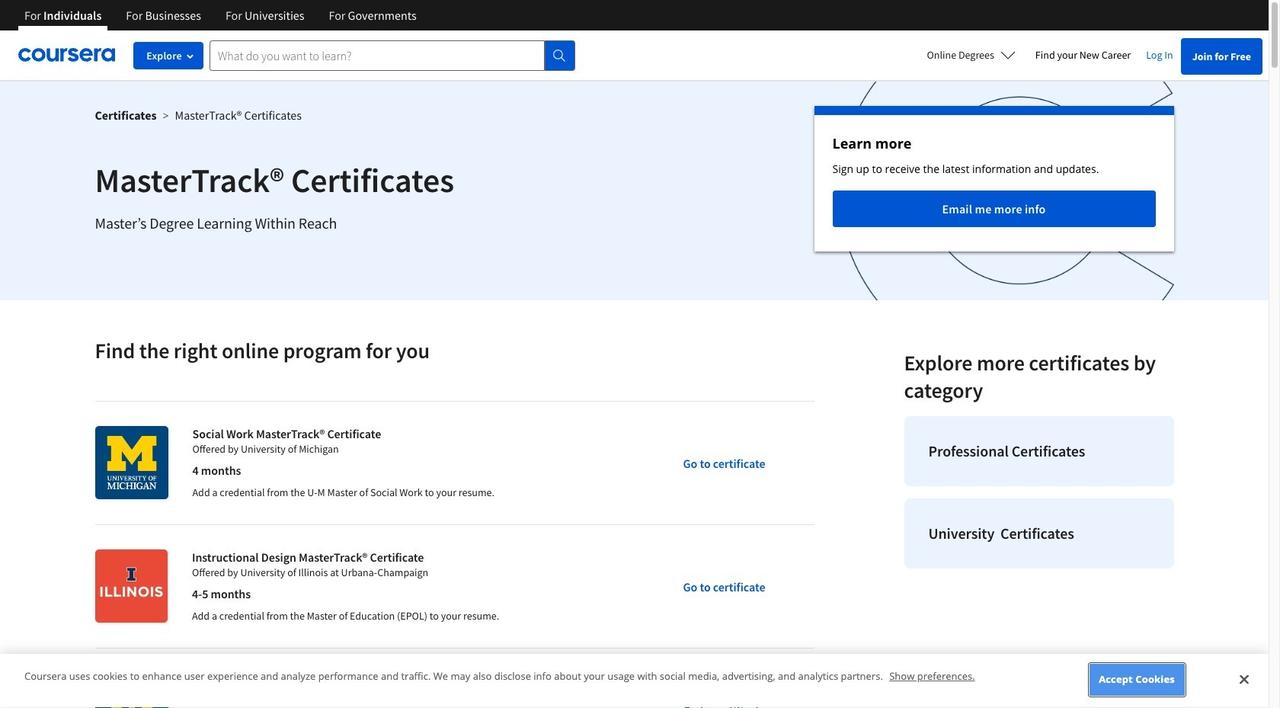 Task type: locate. For each thing, give the bounding box(es) containing it.
None search field
[[210, 40, 575, 71]]

list
[[898, 410, 1180, 575]]

privacy alert dialog
[[0, 654, 1269, 708]]

status
[[814, 106, 1174, 252]]

university of michigan image
[[95, 426, 168, 499]]

coursera image
[[18, 43, 115, 67]]



Task type: describe. For each thing, give the bounding box(es) containing it.
banner navigation
[[12, 0, 429, 42]]

What do you want to learn? text field
[[210, 40, 545, 71]]

university of illinois at urbana-champaign image
[[95, 550, 168, 623]]



Task type: vqa. For each thing, say whether or not it's contained in the screenshot.
capabilities
no



